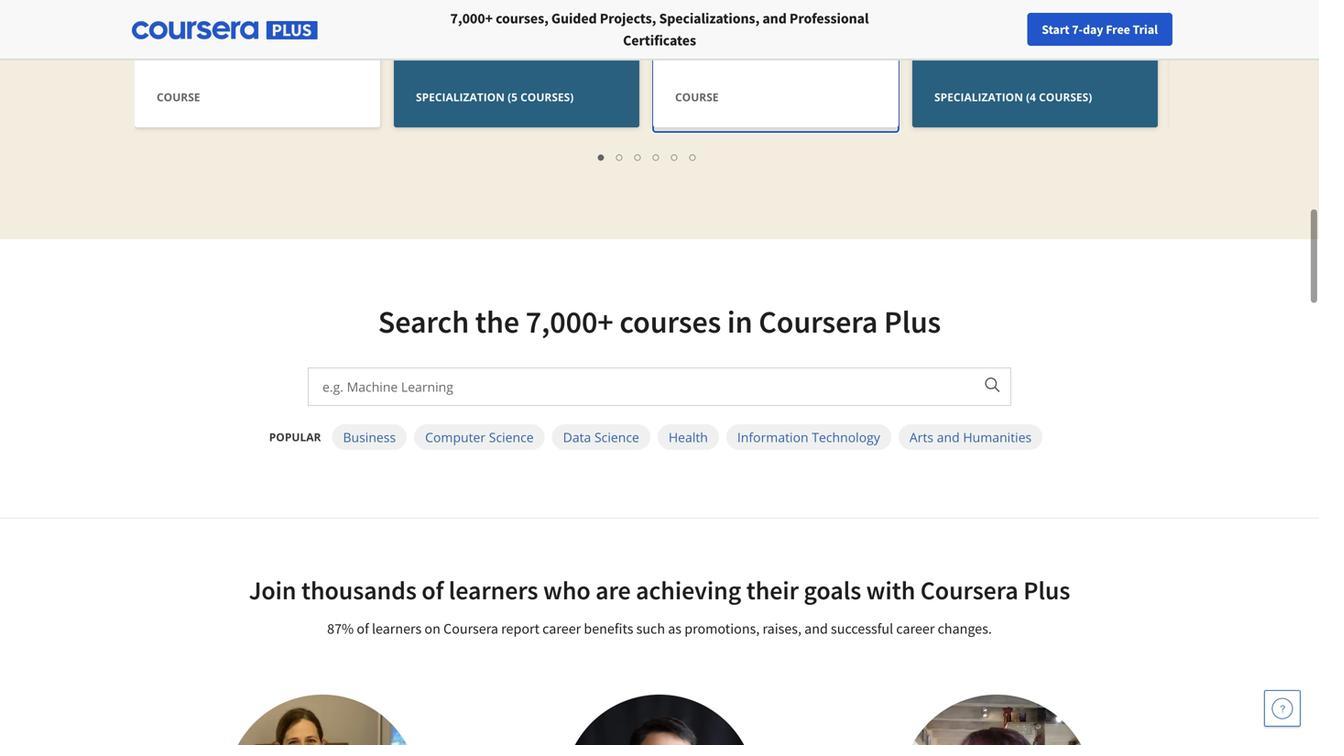 Task type: locate. For each thing, give the bounding box(es) containing it.
university for university of pennsylvania
[[935, 15, 994, 33]]

search
[[378, 302, 469, 341]]

technology
[[812, 428, 881, 446]]

raises,
[[763, 620, 802, 638]]

career down who
[[543, 620, 581, 638]]

arts
[[910, 428, 934, 446]]

1 courses) from the left
[[521, 89, 574, 104]]

course down the champaign
[[157, 89, 200, 104]]

new
[[1016, 21, 1040, 38]]

join
[[249, 574, 296, 606]]

of up on
[[422, 574, 444, 606]]

0 horizontal spatial courses)
[[521, 89, 574, 104]]

0 vertical spatial university
[[157, 0, 216, 11]]

0 horizontal spatial specialization
[[416, 89, 505, 104]]

2 specialization from the left
[[935, 89, 1024, 104]]

specialization inside the introduction to programming with python and java. university of pennsylvania. specialization (4 courses) element
[[935, 89, 1024, 104]]

0 horizontal spatial university
[[157, 0, 216, 11]]

Search the 7,000+ courses in Coursera Plus text field
[[309, 368, 973, 405]]

science right computer
[[489, 428, 534, 446]]

such
[[637, 620, 665, 638]]

projects,
[[600, 9, 656, 27]]

7,000+ left courses,
[[450, 9, 493, 27]]

specialization left '(5'
[[416, 89, 505, 104]]

0 vertical spatial 7,000+
[[450, 9, 493, 27]]

courses) right '(5'
[[521, 89, 574, 104]]

2 career from the left
[[897, 620, 935, 638]]

4 button
[[648, 146, 666, 167]]

course for leading teams: developing as a leader. university of illinois at urbana-champaign. course element
[[157, 89, 200, 104]]

course
[[157, 89, 200, 104], [675, 89, 719, 104]]

of
[[220, 0, 232, 11], [998, 15, 1010, 33], [422, 574, 444, 606], [357, 620, 369, 638]]

on
[[425, 620, 441, 638]]

goals
[[804, 574, 862, 606]]

courses)
[[521, 89, 574, 104], [1039, 89, 1093, 104]]

changes.
[[938, 620, 992, 638]]

coursera up changes.
[[921, 574, 1019, 606]]

2 horizontal spatial coursera
[[921, 574, 1019, 606]]

specialization for specialization (5 courses)
[[416, 89, 505, 104]]

university
[[157, 0, 216, 11], [935, 15, 994, 33]]

2 science from the left
[[595, 428, 640, 446]]

career
[[543, 620, 581, 638], [897, 620, 935, 638]]

6
[[690, 148, 697, 165]]

information
[[738, 428, 809, 446]]

in
[[727, 302, 753, 341]]

0 horizontal spatial science
[[489, 428, 534, 446]]

5 button
[[666, 146, 685, 167]]

coursera image
[[22, 15, 138, 44]]

specializations,
[[659, 9, 760, 27]]

2 vertical spatial and
[[805, 620, 828, 638]]

report
[[501, 620, 540, 638]]

None search field
[[252, 11, 564, 48]]

science for data science
[[595, 428, 640, 446]]

0 horizontal spatial learners
[[372, 620, 422, 638]]

1 vertical spatial university
[[935, 15, 994, 33]]

1 vertical spatial coursera
[[921, 574, 1019, 606]]

1 horizontal spatial university
[[935, 15, 994, 33]]

1 horizontal spatial science
[[595, 428, 640, 446]]

(5
[[508, 89, 518, 104]]

find
[[963, 21, 987, 38]]

and right arts
[[937, 428, 960, 446]]

list
[[144, 146, 1152, 167]]

learners up report at the left bottom of page
[[449, 574, 538, 606]]

start
[[1042, 21, 1070, 38]]

and right 'raises,'
[[805, 620, 828, 638]]

and inside 7,000+ courses, guided projects, specializations, and professional certificates
[[763, 9, 787, 27]]

coursera
[[759, 302, 878, 341], [921, 574, 1019, 606], [444, 620, 498, 638]]

2 courses) from the left
[[1039, 89, 1093, 104]]

1 horizontal spatial 7,000+
[[526, 302, 614, 341]]

search the 7,000+ courses in coursera plus
[[378, 302, 941, 341]]

7-
[[1072, 21, 1083, 38]]

pennsylvania
[[1013, 15, 1092, 33]]

trial
[[1133, 21, 1158, 38]]

of inside university of illinois at urbana- champaign
[[220, 0, 232, 11]]

computer
[[425, 428, 486, 446]]

specialization
[[416, 89, 505, 104], [935, 89, 1024, 104]]

specialization (4 courses)
[[935, 89, 1093, 104]]

3
[[635, 148, 642, 165]]

specialization left (4
[[935, 89, 1024, 104]]

specialization (5 courses)
[[416, 89, 574, 104]]

1 course from the left
[[157, 89, 200, 104]]

courses) right (4
[[1039, 89, 1093, 104]]

1 horizontal spatial courses)
[[1039, 89, 1093, 104]]

1 vertical spatial plus
[[1024, 574, 1071, 606]]

of up coursera plus image
[[220, 0, 232, 11]]

information technology button
[[727, 424, 892, 450]]

6 button
[[685, 146, 703, 167]]

0 horizontal spatial and
[[763, 9, 787, 27]]

of right 87%
[[357, 620, 369, 638]]

and
[[763, 9, 787, 27], [937, 428, 960, 446], [805, 620, 828, 638]]

computer science button
[[414, 424, 545, 450]]

0 horizontal spatial career
[[543, 620, 581, 638]]

7,000+
[[450, 9, 493, 27], [526, 302, 614, 341]]

0 vertical spatial coursera
[[759, 302, 878, 341]]

free
[[1106, 21, 1131, 38]]

science
[[489, 428, 534, 446], [595, 428, 640, 446]]

and left professional
[[763, 9, 787, 27]]

1 horizontal spatial career
[[897, 620, 935, 638]]

0 vertical spatial learners
[[449, 574, 538, 606]]

1 science from the left
[[489, 428, 534, 446]]

certificates
[[623, 31, 696, 49]]

plus
[[884, 302, 941, 341], [1024, 574, 1071, 606]]

urbana-
[[292, 0, 341, 11]]

courses) inside the introduction to programming with python and java. university of pennsylvania. specialization (4 courses) element
[[1039, 89, 1093, 104]]

of left new
[[998, 15, 1010, 33]]

specialization inside python for everybody. university of michigan. specialization (5 courses) element
[[416, 89, 505, 104]]

1 horizontal spatial plus
[[1024, 574, 1071, 606]]

achieving
[[636, 574, 742, 606]]

health
[[669, 428, 708, 446]]

course up 6
[[675, 89, 719, 104]]

coursera right on
[[444, 620, 498, 638]]

0 vertical spatial and
[[763, 9, 787, 27]]

87% of learners on coursera report career benefits such as promotions, raises, and successful career changes.
[[327, 620, 992, 638]]

popular
[[269, 429, 321, 444]]

coursera right in
[[759, 302, 878, 341]]

1 horizontal spatial course
[[675, 89, 719, 104]]

join thousands of learners who are achieving their goals with coursera plus
[[249, 574, 1071, 606]]

the structured query language (sql). university of colorado boulder. course element
[[653, 0, 899, 132]]

illinois
[[235, 0, 273, 11]]

leading teams: developing as a leader. university of illinois at urbana-champaign. course element
[[135, 0, 380, 132]]

1 button
[[593, 146, 611, 167]]

university inside university of illinois at urbana- champaign
[[157, 0, 216, 11]]

courses) for specialization (5 courses)
[[521, 89, 574, 104]]

courses) inside python for everybody. university of michigan. specialization (5 courses) element
[[521, 89, 574, 104]]

0 vertical spatial plus
[[884, 302, 941, 341]]

university of illinois at urbana- champaign
[[157, 0, 341, 33]]

1 horizontal spatial specialization
[[935, 89, 1024, 104]]

1 vertical spatial and
[[937, 428, 960, 446]]

champaign
[[157, 15, 225, 33]]

courses
[[620, 302, 721, 341]]

of for illinois
[[220, 0, 232, 11]]

specialization for specialization (4 courses)
[[935, 89, 1024, 104]]

science right data
[[595, 428, 640, 446]]

4
[[653, 148, 661, 165]]

7,000+ right the
[[526, 302, 614, 341]]

career down with at the bottom
[[897, 620, 935, 638]]

1 specialization from the left
[[416, 89, 505, 104]]

2 horizontal spatial and
[[937, 428, 960, 446]]

the
[[475, 302, 520, 341]]

0 horizontal spatial coursera
[[444, 620, 498, 638]]

learners
[[449, 574, 538, 606], [372, 620, 422, 638]]

science for computer science
[[489, 428, 534, 446]]

0 horizontal spatial course
[[157, 89, 200, 104]]

0 horizontal spatial 7,000+
[[450, 9, 493, 27]]

learners left on
[[372, 620, 422, 638]]

2 course from the left
[[675, 89, 719, 104]]



Task type: describe. For each thing, give the bounding box(es) containing it.
benefits
[[584, 620, 634, 638]]

day
[[1083, 21, 1104, 38]]

successful
[[831, 620, 894, 638]]

with
[[867, 574, 916, 606]]

courses) for specialization (4 courses)
[[1039, 89, 1093, 104]]

2
[[617, 148, 624, 165]]

of for learners
[[357, 620, 369, 638]]

guided
[[552, 9, 597, 27]]

start 7-day free trial
[[1042, 21, 1158, 38]]

are
[[596, 574, 631, 606]]

computer science
[[425, 428, 534, 446]]

their
[[747, 574, 799, 606]]

arts and humanities
[[910, 428, 1032, 446]]

find your new career
[[963, 21, 1078, 38]]

arts and humanities button
[[899, 424, 1043, 450]]

1 horizontal spatial and
[[805, 620, 828, 638]]

information technology
[[738, 428, 881, 446]]

your
[[989, 21, 1014, 38]]

at
[[277, 0, 288, 11]]

health button
[[658, 424, 719, 450]]

1 horizontal spatial learners
[[449, 574, 538, 606]]

promotions,
[[685, 620, 760, 638]]

1 vertical spatial 7,000+
[[526, 302, 614, 341]]

business button
[[332, 424, 407, 450]]

7,000+ courses, guided projects, specializations, and professional certificates
[[450, 9, 869, 49]]

show notifications image
[[1107, 23, 1129, 45]]

courses,
[[496, 9, 549, 27]]

coursera plus image
[[132, 21, 318, 40]]

data science button
[[552, 424, 651, 450]]

university for university of illinois at urbana- champaign
[[157, 0, 216, 11]]

data science
[[563, 428, 640, 446]]

1
[[598, 148, 606, 165]]

course for the structured query language (sql). university of colorado boulder. course element
[[675, 89, 719, 104]]

(4
[[1026, 89, 1036, 104]]

2 vertical spatial coursera
[[444, 620, 498, 638]]

and inside button
[[937, 428, 960, 446]]

data
[[563, 428, 591, 446]]

python for everybody. university of michigan. specialization (5 courses) element
[[394, 0, 640, 270]]

7,000+ inside 7,000+ courses, guided projects, specializations, and professional certificates
[[450, 9, 493, 27]]

help center image
[[1272, 697, 1294, 719]]

find your new career link
[[954, 18, 1087, 41]]

5
[[672, 148, 679, 165]]

1 career from the left
[[543, 620, 581, 638]]

business
[[343, 428, 396, 446]]

2 button
[[611, 146, 630, 167]]

humanities
[[963, 428, 1032, 446]]

professional
[[790, 9, 869, 27]]

thousands
[[301, 574, 417, 606]]

university of pennsylvania
[[935, 15, 1092, 33]]

introduction to programming with python and java. university of pennsylvania. specialization (4 courses) element
[[913, 0, 1158, 270]]

3 button
[[630, 146, 648, 167]]

list containing 1
[[144, 146, 1152, 167]]

start 7-day free trial button
[[1028, 13, 1173, 46]]

who
[[543, 574, 591, 606]]

1 horizontal spatial coursera
[[759, 302, 878, 341]]

1 vertical spatial learners
[[372, 620, 422, 638]]

as
[[668, 620, 682, 638]]

career
[[1043, 21, 1078, 38]]

0 horizontal spatial plus
[[884, 302, 941, 341]]

of for pennsylvania
[[998, 15, 1010, 33]]

87%
[[327, 620, 354, 638]]



Task type: vqa. For each thing, say whether or not it's contained in the screenshot.
Find your New Career link
yes



